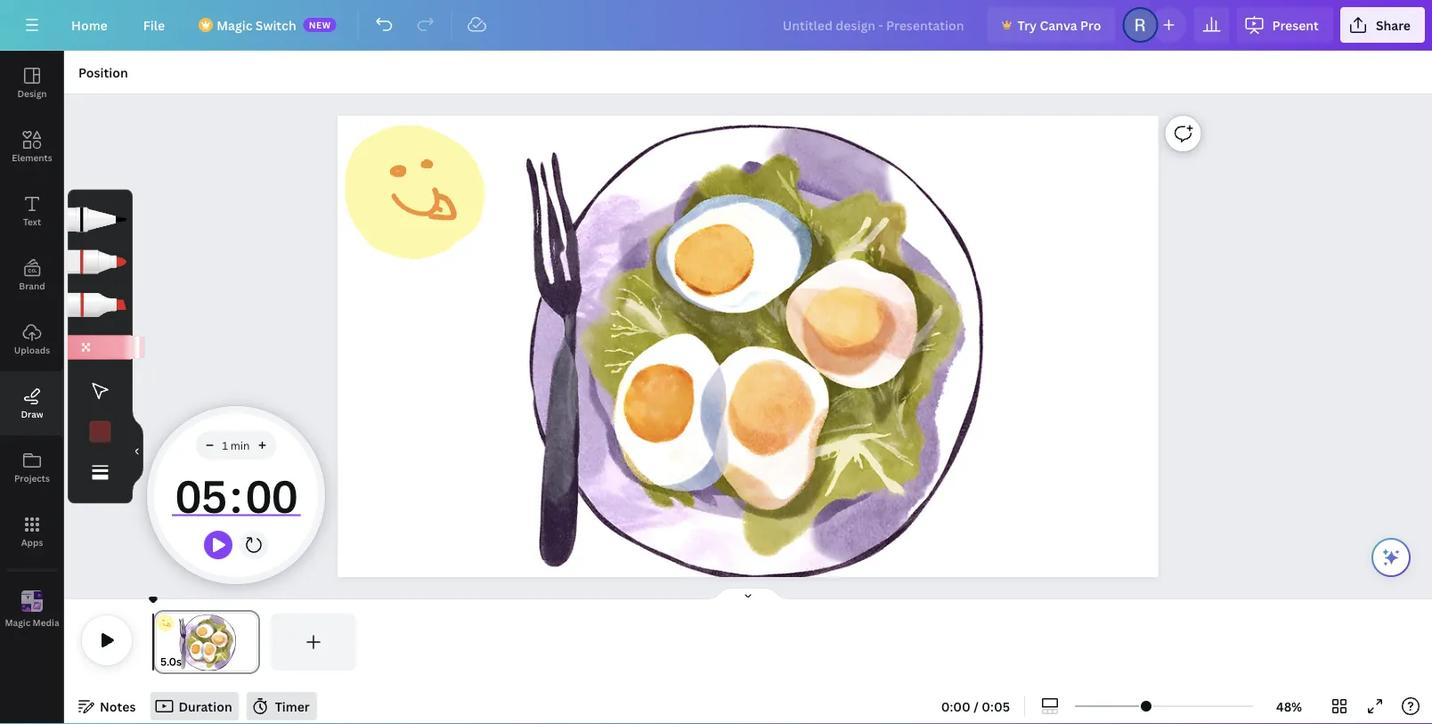Task type: describe. For each thing, give the bounding box(es) containing it.
Page title text field
[[189, 653, 197, 671]]

present
[[1273, 16, 1319, 33]]

canva
[[1040, 16, 1078, 33]]

file button
[[129, 7, 179, 43]]

Design title text field
[[769, 7, 981, 43]]

home
[[71, 16, 108, 33]]

timer containing 05
[[172, 460, 300, 531]]

00 button
[[242, 460, 300, 531]]

trimming, start edge slider
[[153, 614, 169, 671]]

timer button
[[247, 692, 317, 721]]

trimming, end edge slider
[[244, 614, 260, 671]]

duration button
[[150, 692, 239, 721]]

draw button
[[0, 372, 64, 436]]

:
[[230, 465, 242, 526]]

apps button
[[0, 500, 64, 564]]

/
[[974, 698, 979, 715]]

text
[[23, 216, 41, 228]]

magic for magic media
[[5, 617, 31, 629]]

elements
[[12, 151, 52, 164]]

present button
[[1237, 7, 1334, 43]]

design button
[[0, 51, 64, 115]]

05 button
[[172, 460, 230, 531]]

try
[[1018, 16, 1037, 33]]

05 : 00
[[174, 465, 297, 526]]

1 min
[[222, 438, 250, 453]]

pro
[[1081, 16, 1102, 33]]

#e7191f image
[[90, 421, 111, 442]]

projects
[[14, 472, 50, 484]]

brand
[[19, 280, 45, 292]]

position button
[[71, 58, 135, 86]]

hide image
[[132, 409, 143, 494]]

0:00
[[942, 698, 971, 715]]

brand button
[[0, 243, 64, 307]]

magic media
[[5, 617, 59, 629]]

draw
[[21, 408, 43, 420]]

share
[[1377, 16, 1411, 33]]

try canva pro button
[[988, 7, 1116, 43]]



Task type: locate. For each thing, give the bounding box(es) containing it.
1 vertical spatial magic
[[5, 617, 31, 629]]

try canva pro
[[1018, 16, 1102, 33]]

home link
[[57, 7, 122, 43]]

canva assistant image
[[1381, 547, 1402, 568]]

uploads
[[14, 344, 50, 356]]

duration
[[179, 698, 232, 715]]

magic switch
[[217, 16, 296, 33]]

timer
[[275, 698, 310, 715]]

0:00 / 0:05
[[942, 698, 1010, 715]]

position
[[78, 64, 128, 81]]

1 horizontal spatial magic
[[217, 16, 253, 33]]

switch
[[256, 16, 296, 33]]

magic left switch
[[217, 16, 253, 33]]

media
[[33, 617, 59, 629]]

design
[[17, 87, 47, 99]]

notes
[[100, 698, 136, 715]]

magic inside button
[[5, 617, 31, 629]]

0 vertical spatial magic
[[217, 16, 253, 33]]

notes button
[[71, 692, 143, 721]]

hide pages image
[[706, 587, 791, 601]]

uploads button
[[0, 307, 64, 372]]

magic for magic switch
[[217, 16, 253, 33]]

main menu bar
[[0, 0, 1433, 51]]

file
[[143, 16, 165, 33]]

0:05
[[982, 698, 1010, 715]]

1
[[222, 438, 228, 453]]

05
[[174, 465, 226, 526]]

magic inside 'main' menu bar
[[217, 16, 253, 33]]

magic media button
[[0, 578, 64, 642]]

min
[[231, 438, 250, 453]]

text button
[[0, 179, 64, 243]]

00
[[245, 465, 297, 526]]

#e7191f image
[[90, 421, 111, 442]]

48%
[[1277, 698, 1303, 715]]

apps
[[21, 536, 43, 548]]

new
[[309, 19, 331, 31]]

magic left media at bottom
[[5, 617, 31, 629]]

share button
[[1341, 7, 1426, 43]]

timer
[[172, 460, 300, 531]]

elements button
[[0, 115, 64, 179]]

projects button
[[0, 436, 64, 500]]

5.0s
[[160, 654, 182, 669]]

48% button
[[1261, 692, 1319, 721]]

side panel tab list
[[0, 51, 64, 642]]

0 horizontal spatial magic
[[5, 617, 31, 629]]

magic
[[217, 16, 253, 33], [5, 617, 31, 629]]

5.0s button
[[160, 653, 182, 671]]



Task type: vqa. For each thing, say whether or not it's contained in the screenshot.
the 1.8s button
no



